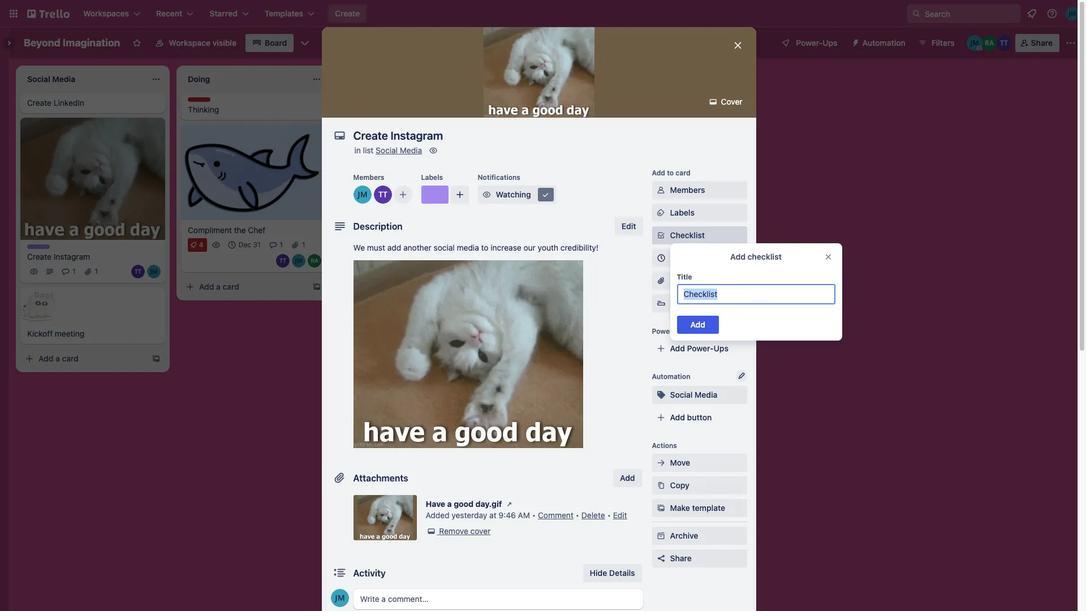 Task type: locate. For each thing, give the bounding box(es) containing it.
am
[[518, 510, 530, 520]]

sm image down add to card
[[656, 184, 667, 196]]

edit link
[[613, 510, 627, 520]]

2 horizontal spatial card
[[676, 169, 691, 177]]

1 horizontal spatial to
[[667, 169, 674, 177]]

social up add button
[[670, 390, 693, 400]]

create linkedin
[[27, 98, 84, 108]]

ups left automation button
[[823, 38, 838, 48]]

share
[[1031, 38, 1053, 48], [670, 553, 692, 563]]

jeremy miller (jeremymiller198) image left ruby anderson (rubyanderson7) icon
[[292, 254, 306, 268]]

0 horizontal spatial share button
[[652, 549, 747, 568]]

sm image inside labels link
[[656, 207, 667, 218]]

media up button
[[695, 390, 718, 400]]

2 vertical spatial jeremy miller (jeremymiller198) image
[[331, 589, 349, 607]]

0 vertical spatial another
[[535, 73, 564, 83]]

share down 'archive'
[[670, 553, 692, 563]]

0 horizontal spatial labels
[[421, 173, 443, 182]]

power- inside button
[[796, 38, 823, 48]]

card for the bottommost create from template… image
[[62, 354, 79, 364]]

jeremy miller (jeremymiller198) image right terry turtle (terryturtle) image
[[147, 265, 161, 279]]

sm image
[[708, 96, 719, 108], [428, 145, 439, 156], [656, 457, 667, 469], [656, 480, 667, 491], [504, 499, 515, 510], [656, 530, 667, 542]]

sm image left checklist
[[656, 230, 667, 241]]

social media
[[670, 390, 718, 400]]

card up members link
[[676, 169, 691, 177]]

0 horizontal spatial media
[[400, 145, 422, 155]]

automation up social media on the right bottom of the page
[[652, 372, 691, 381]]

1 vertical spatial add a card
[[38, 354, 79, 364]]

4
[[199, 240, 204, 249]]

0 vertical spatial jeremy miller (jeremymiller198) image
[[1066, 7, 1080, 20]]

0 vertical spatial automation
[[863, 38, 906, 48]]

media up add members to card icon
[[400, 145, 422, 155]]

0 horizontal spatial to
[[481, 243, 489, 252]]

0 vertical spatial labels
[[421, 173, 443, 182]]

1 vertical spatial labels
[[670, 208, 695, 217]]

sm image down "notifications"
[[481, 189, 493, 200]]

social
[[376, 145, 398, 155], [670, 390, 693, 400]]

a for the leftmost the add a card button
[[56, 354, 60, 364]]

yesterday
[[452, 510, 487, 520]]

details
[[609, 568, 635, 578]]

share button down 0 notifications image
[[1016, 34, 1060, 52]]

1 horizontal spatial a
[[216, 282, 221, 291]]

to up members link
[[667, 169, 674, 177]]

add a card button
[[181, 278, 308, 296], [20, 350, 147, 368]]

1 vertical spatial a
[[56, 354, 60, 364]]

0 vertical spatial add a card
[[199, 282, 239, 291]]

Write a comment text field
[[353, 589, 643, 609]]

2 vertical spatial power-
[[687, 344, 714, 353]]

1 horizontal spatial power-
[[687, 344, 714, 353]]

add a card button down kickoff meeting link
[[20, 350, 147, 368]]

description
[[353, 221, 403, 231]]

sm image for 'move' link
[[656, 457, 667, 469]]

0 horizontal spatial power-ups
[[652, 327, 689, 336]]

sm image down added
[[426, 526, 437, 537]]

terry turtle (terryturtle) image left add members to card icon
[[374, 186, 392, 204]]

a for the right the add a card button
[[216, 282, 221, 291]]

sm image inside copy link
[[656, 480, 667, 491]]

jeremy miller (jeremymiller198) image up description
[[353, 186, 372, 204]]

add to card
[[652, 169, 691, 177]]

1 horizontal spatial automation
[[863, 38, 906, 48]]

1 vertical spatial list
[[363, 145, 374, 155]]

1 horizontal spatial another
[[535, 73, 564, 83]]

0 vertical spatial add a card button
[[181, 278, 308, 296]]

share button
[[1016, 34, 1060, 52], [652, 549, 747, 568]]

labels up color: purple, title: none icon
[[421, 173, 443, 182]]

sm image for copy link
[[656, 480, 667, 491]]

0 vertical spatial card
[[676, 169, 691, 177]]

add members to card image
[[399, 189, 408, 200]]

meeting
[[55, 329, 84, 339]]

another inside "button"
[[535, 73, 564, 83]]

0 horizontal spatial members
[[353, 173, 384, 182]]

sm image inside 'move' link
[[656, 457, 667, 469]]

hide
[[590, 568, 607, 578]]

hide details
[[590, 568, 635, 578]]

ups up add power-ups
[[676, 327, 689, 336]]

create from template… image
[[312, 282, 321, 291]]

0 horizontal spatial jeremy miller (jeremymiller198) image
[[147, 265, 161, 279]]

have a good day.gif
[[426, 499, 502, 509]]

customize views image
[[299, 37, 311, 49]]

sm image inside automation button
[[847, 34, 863, 50]]

automation inside button
[[863, 38, 906, 48]]

add a card for the leftmost the add a card button
[[38, 354, 79, 364]]

fields
[[701, 298, 724, 308]]

dec
[[239, 240, 251, 249]]

0 vertical spatial ups
[[823, 38, 838, 48]]

None text field
[[348, 126, 721, 146]]

sm image left social media on the right bottom of the page
[[656, 389, 667, 401]]

imagination
[[63, 37, 120, 49]]

0 horizontal spatial jeremy miller (jeremymiller198) image
[[331, 589, 349, 607]]

sm image
[[847, 34, 863, 50], [656, 184, 667, 196], [481, 189, 493, 200], [540, 189, 551, 200], [656, 207, 667, 218], [656, 230, 667, 241], [656, 389, 667, 401], [656, 503, 667, 514], [426, 526, 437, 537]]

sm image for members
[[656, 184, 667, 196]]

sm image inside members link
[[656, 184, 667, 196]]

edit
[[622, 221, 636, 231], [613, 510, 627, 520]]

delete link
[[582, 510, 605, 520]]

0 vertical spatial power-
[[796, 38, 823, 48]]

add inside button
[[670, 413, 685, 422]]

jeremy miller (jeremymiller198) image
[[1066, 7, 1080, 20], [967, 35, 983, 51], [331, 589, 349, 607]]

1 horizontal spatial jeremy miller (jeremymiller198) image
[[292, 254, 306, 268]]

0 horizontal spatial share
[[670, 553, 692, 563]]

0 vertical spatial list
[[566, 73, 578, 83]]

0 vertical spatial share button
[[1016, 34, 1060, 52]]

we
[[353, 243, 365, 252]]

custom fields
[[670, 298, 724, 308]]

sm image for labels
[[656, 207, 667, 218]]

0 vertical spatial members
[[353, 173, 384, 182]]

0 vertical spatial create
[[335, 8, 360, 18]]

ups
[[823, 38, 838, 48], [676, 327, 689, 336], [714, 344, 729, 353]]

custom
[[670, 298, 699, 308]]

members link
[[652, 181, 747, 199]]

add power-ups
[[670, 344, 729, 353]]

0 vertical spatial a
[[216, 282, 221, 291]]

remove cover
[[439, 526, 491, 536]]

ruby anderson (rubyanderson7) image
[[982, 35, 998, 51]]

sm image inside "cover" link
[[708, 96, 719, 108]]

automation
[[863, 38, 906, 48], [652, 372, 691, 381]]

edit inside button
[[622, 221, 636, 231]]

card
[[676, 169, 691, 177], [223, 282, 239, 291], [62, 354, 79, 364]]

2 horizontal spatial terry turtle (terryturtle) image
[[996, 35, 1012, 51]]

sm image left make
[[656, 503, 667, 514]]

must
[[367, 243, 385, 252]]

workspace visible
[[169, 38, 237, 48]]

power-ups
[[796, 38, 838, 48], [652, 327, 689, 336]]

2 vertical spatial create
[[27, 252, 51, 262]]

attachments
[[353, 473, 408, 483]]

1 vertical spatial social
[[670, 390, 693, 400]]

filters button
[[915, 34, 958, 52]]

2 horizontal spatial ups
[[823, 38, 838, 48]]

share button down the "archive" link
[[652, 549, 747, 568]]

1 vertical spatial another
[[403, 243, 432, 252]]

filters
[[932, 38, 955, 48]]

ups down fields
[[714, 344, 729, 353]]

add a card down kickoff meeting at the bottom of the page
[[38, 354, 79, 364]]

compliment the chef link
[[188, 224, 319, 236]]

1 horizontal spatial card
[[223, 282, 239, 291]]

social inside button
[[670, 390, 693, 400]]

0 horizontal spatial power-
[[652, 327, 676, 336]]

1 vertical spatial add a card button
[[20, 350, 147, 368]]

automation left filters button
[[863, 38, 906, 48]]

1 vertical spatial power-ups
[[652, 327, 689, 336]]

sm image for automation
[[847, 34, 863, 50]]

2 vertical spatial card
[[62, 354, 79, 364]]

1 vertical spatial members
[[670, 185, 705, 195]]

terry turtle (terryturtle) image down 'search' field
[[996, 35, 1012, 51]]

2 horizontal spatial jeremy miller (jeremymiller198) image
[[1066, 7, 1080, 20]]

sm image inside make template link
[[656, 503, 667, 514]]

1 horizontal spatial social
[[670, 390, 693, 400]]

0 horizontal spatial terry turtle (terryturtle) image
[[276, 254, 290, 268]]

2 horizontal spatial a
[[447, 499, 452, 509]]

2 vertical spatial a
[[447, 499, 452, 509]]

0 horizontal spatial list
[[363, 145, 374, 155]]

create inside button
[[335, 8, 360, 18]]

card down meeting
[[62, 354, 79, 364]]

add a card down 4
[[199, 282, 239, 291]]

0 horizontal spatial card
[[62, 354, 79, 364]]

dec 31
[[239, 240, 261, 249]]

jeremy miller (jeremymiller198) image for the bottom terry turtle (terryturtle) icon
[[292, 254, 306, 268]]

sm image inside the "archive" link
[[656, 530, 667, 542]]

1 horizontal spatial share
[[1031, 38, 1053, 48]]

thoughts thinking
[[188, 97, 219, 114]]

color: purple, title: none image
[[27, 245, 50, 249]]

have
[[426, 499, 445, 509]]

share left show menu icon
[[1031, 38, 1053, 48]]

sm image right watching
[[540, 189, 551, 200]]

1 horizontal spatial create from template… image
[[473, 103, 482, 112]]

add
[[387, 243, 401, 252]]

add button
[[670, 413, 712, 422]]

1 vertical spatial share
[[670, 553, 692, 563]]

1 horizontal spatial terry turtle (terryturtle) image
[[374, 186, 392, 204]]

labels
[[421, 173, 443, 182], [670, 208, 695, 217]]

labels up checklist
[[670, 208, 695, 217]]

1 vertical spatial create
[[27, 98, 51, 108]]

0 horizontal spatial ups
[[676, 327, 689, 336]]

color: bold red, title: "thoughts" element
[[188, 97, 219, 106]]

add
[[518, 73, 533, 83], [652, 169, 665, 177], [731, 252, 746, 261], [199, 282, 214, 291], [670, 344, 685, 353], [38, 354, 53, 364], [670, 413, 685, 422], [620, 473, 635, 483]]

create from template… image
[[473, 103, 482, 112], [152, 354, 161, 364]]

card down dec 31 checkbox
[[223, 282, 239, 291]]

terry turtle (terryturtle) image
[[131, 265, 145, 279]]

add a card button down dec 31 checkbox
[[181, 278, 308, 296]]

media
[[400, 145, 422, 155], [695, 390, 718, 400]]

social right in
[[376, 145, 398, 155]]

jeremy miller (jeremymiller198) image for terry turtle (terryturtle) image
[[147, 265, 161, 279]]

to right media
[[481, 243, 489, 252]]

31
[[253, 240, 261, 249]]

1 horizontal spatial media
[[695, 390, 718, 400]]

2 vertical spatial terry turtle (terryturtle) image
[[276, 254, 290, 268]]

list inside add another list "button"
[[566, 73, 578, 83]]

Search field
[[921, 5, 1020, 22]]

our
[[524, 243, 536, 252]]

1 vertical spatial media
[[695, 390, 718, 400]]

terry turtle (terryturtle) image
[[996, 35, 1012, 51], [374, 186, 392, 204], [276, 254, 290, 268]]

1 horizontal spatial power-ups
[[796, 38, 838, 48]]

sm image right power-ups button at the top
[[847, 34, 863, 50]]

labels link
[[652, 204, 747, 222]]

back to home image
[[27, 5, 70, 23]]

0 horizontal spatial automation
[[652, 372, 691, 381]]

archive link
[[652, 527, 747, 545]]

1 horizontal spatial add a card button
[[181, 278, 308, 296]]

0 horizontal spatial social
[[376, 145, 398, 155]]

compliment
[[188, 225, 232, 235]]

chef
[[248, 225, 265, 235]]

sm image for checklist
[[656, 230, 667, 241]]

1 horizontal spatial add a card
[[199, 282, 239, 291]]

automation button
[[847, 34, 913, 52]]

kickoff
[[27, 329, 53, 339]]

0 horizontal spatial add a card
[[38, 354, 79, 364]]

attachment button
[[652, 272, 747, 290]]

sm image inside checklist link
[[656, 230, 667, 241]]

1 horizontal spatial jeremy miller (jeremymiller198) image
[[967, 35, 983, 51]]

0 vertical spatial edit
[[622, 221, 636, 231]]

0 vertical spatial share
[[1031, 38, 1053, 48]]

linkedin
[[54, 98, 84, 108]]

members down add to card
[[670, 185, 705, 195]]

sm image right the edit button on the right top of the page
[[656, 207, 667, 218]]

0 vertical spatial to
[[667, 169, 674, 177]]

1
[[280, 240, 283, 249], [302, 240, 305, 249], [72, 267, 76, 276], [95, 267, 98, 276]]

remove cover link
[[426, 526, 491, 537]]

primary element
[[0, 0, 1087, 27]]

dates button
[[652, 249, 747, 267]]

None submit
[[677, 316, 719, 334]]

0 notifications image
[[1025, 7, 1039, 20]]

1 horizontal spatial list
[[566, 73, 578, 83]]

create for create
[[335, 8, 360, 18]]

0 horizontal spatial create from template… image
[[152, 354, 161, 364]]

cover
[[719, 97, 743, 106]]

2 vertical spatial ups
[[714, 344, 729, 353]]

create
[[335, 8, 360, 18], [27, 98, 51, 108], [27, 252, 51, 262]]

2 horizontal spatial power-
[[796, 38, 823, 48]]

1 vertical spatial card
[[223, 282, 239, 291]]

power-ups inside button
[[796, 38, 838, 48]]

jeremy miller (jeremymiller198) image
[[353, 186, 372, 204], [292, 254, 306, 268], [147, 265, 161, 279]]

0 horizontal spatial a
[[56, 354, 60, 364]]

0 vertical spatial power-ups
[[796, 38, 838, 48]]

search image
[[912, 9, 921, 18]]

terry turtle (terryturtle) image left ruby anderson (rubyanderson7) icon
[[276, 254, 290, 268]]

color: purple, title: none image
[[421, 186, 448, 204]]

members down in
[[353, 173, 384, 182]]

watching
[[496, 190, 531, 199]]

1 horizontal spatial ups
[[714, 344, 729, 353]]



Task type: describe. For each thing, give the bounding box(es) containing it.
beyond imagination
[[24, 37, 120, 49]]

the
[[234, 225, 246, 235]]

create for create instagram
[[27, 252, 51, 262]]

power-ups button
[[774, 34, 845, 52]]

social
[[434, 243, 455, 252]]

1 vertical spatial edit
[[613, 510, 627, 520]]

share for right share button
[[1031, 38, 1053, 48]]

card for create from template… icon
[[223, 282, 239, 291]]

0 horizontal spatial add a card button
[[20, 350, 147, 368]]

ruby anderson (rubyanderson7) image
[[308, 254, 321, 268]]

sm image inside social media button
[[656, 389, 667, 401]]

0 vertical spatial create from template… image
[[473, 103, 482, 112]]

make template link
[[652, 499, 747, 517]]

share for share button to the bottom
[[670, 553, 692, 563]]

create instagram
[[27, 252, 90, 262]]

1 vertical spatial automation
[[652, 372, 691, 381]]

workspace
[[169, 38, 211, 48]]

sm image for the "archive" link
[[656, 530, 667, 542]]

beyond
[[24, 37, 60, 49]]

sm image for remove cover
[[426, 526, 437, 537]]

social media button
[[652, 386, 747, 404]]

1 vertical spatial power-
[[652, 327, 676, 336]]

create instagram link
[[27, 251, 158, 263]]

add another list
[[518, 73, 578, 83]]

add button
[[613, 469, 642, 487]]

9:46
[[499, 510, 516, 520]]

Dec 31 checkbox
[[225, 238, 264, 252]]

move
[[670, 458, 690, 467]]

board
[[265, 38, 287, 48]]

1 vertical spatial ups
[[676, 327, 689, 336]]

open information menu image
[[1047, 8, 1058, 19]]

1 vertical spatial to
[[481, 243, 489, 252]]

1 horizontal spatial members
[[670, 185, 705, 195]]

in
[[355, 145, 361, 155]]

copy
[[670, 480, 690, 490]]

added yesterday at 9:46 am
[[426, 510, 530, 520]]

checklist
[[748, 252, 782, 261]]

increase
[[491, 243, 522, 252]]

Board name text field
[[18, 34, 126, 52]]

thinking link
[[188, 104, 319, 115]]

title
[[677, 273, 692, 281]]

notifications
[[478, 173, 521, 182]]

add a card for the right the add a card button
[[199, 282, 239, 291]]

move link
[[652, 454, 747, 472]]

youth
[[538, 243, 559, 252]]

1 vertical spatial terry turtle (terryturtle) image
[[374, 186, 392, 204]]

add another list button
[[498, 66, 652, 91]]

kickoff meeting
[[27, 329, 84, 339]]

0 vertical spatial terry turtle (terryturtle) image
[[996, 35, 1012, 51]]

sm image for make template
[[656, 503, 667, 514]]

thoughts
[[188, 97, 219, 106]]

2 horizontal spatial jeremy miller (jeremymiller198) image
[[353, 186, 372, 204]]

add checklist
[[731, 252, 782, 261]]

star or unstar board image
[[133, 38, 142, 48]]

activity
[[353, 568, 386, 578]]

add inside "button"
[[518, 73, 533, 83]]

attachment
[[670, 276, 714, 285]]

ups inside button
[[823, 38, 838, 48]]

create button
[[328, 5, 367, 23]]

day.gif
[[476, 499, 502, 509]]

board link
[[246, 34, 294, 52]]

0 horizontal spatial another
[[403, 243, 432, 252]]

archive
[[670, 531, 699, 540]]

copy link
[[652, 476, 747, 495]]

comment link
[[538, 510, 574, 520]]

hide details link
[[583, 564, 642, 582]]

compliment the chef
[[188, 225, 265, 235]]

good
[[454, 499, 474, 509]]

create for create linkedin
[[27, 98, 51, 108]]

actions
[[652, 441, 677, 450]]

cover link
[[704, 93, 750, 111]]

custom fields button
[[652, 298, 747, 309]]

add power-ups link
[[652, 340, 747, 358]]

1 vertical spatial jeremy miller (jeremymiller198) image
[[967, 35, 983, 51]]

sm image for watching
[[481, 189, 493, 200]]

comment
[[538, 510, 574, 520]]

make
[[670, 503, 690, 513]]

remove
[[439, 526, 468, 536]]

1 horizontal spatial share button
[[1016, 34, 1060, 52]]

sm image for "cover" link
[[708, 96, 719, 108]]

have\_a\_good\_day.gif image
[[353, 260, 583, 448]]

checklist link
[[652, 226, 747, 244]]

instagram
[[54, 252, 90, 262]]

media
[[457, 243, 479, 252]]

0 vertical spatial social
[[376, 145, 398, 155]]

workspace visible button
[[148, 34, 243, 52]]

1 vertical spatial share button
[[652, 549, 747, 568]]

checklist
[[670, 230, 705, 240]]

button
[[687, 413, 712, 422]]

visible
[[213, 38, 237, 48]]

at
[[490, 510, 497, 520]]

watching button
[[478, 186, 556, 204]]

add button button
[[652, 409, 747, 427]]

1 vertical spatial create from template… image
[[152, 354, 161, 364]]

credibility!
[[561, 243, 599, 252]]

in list social media
[[355, 145, 422, 155]]

kickoff meeting link
[[27, 328, 158, 340]]

media inside button
[[695, 390, 718, 400]]

0 vertical spatial media
[[400, 145, 422, 155]]

create linkedin link
[[27, 97, 158, 109]]

we must add another social media to increase our youth credibility!
[[353, 243, 599, 252]]

Title text field
[[677, 284, 836, 304]]

make template
[[670, 503, 726, 513]]

1 horizontal spatial labels
[[670, 208, 695, 217]]

template
[[692, 503, 726, 513]]

delete
[[582, 510, 605, 520]]

thinking
[[188, 105, 219, 114]]

show menu image
[[1066, 37, 1077, 49]]



Task type: vqa. For each thing, say whether or not it's contained in the screenshot.
CREATE for Create LinkedIn
yes



